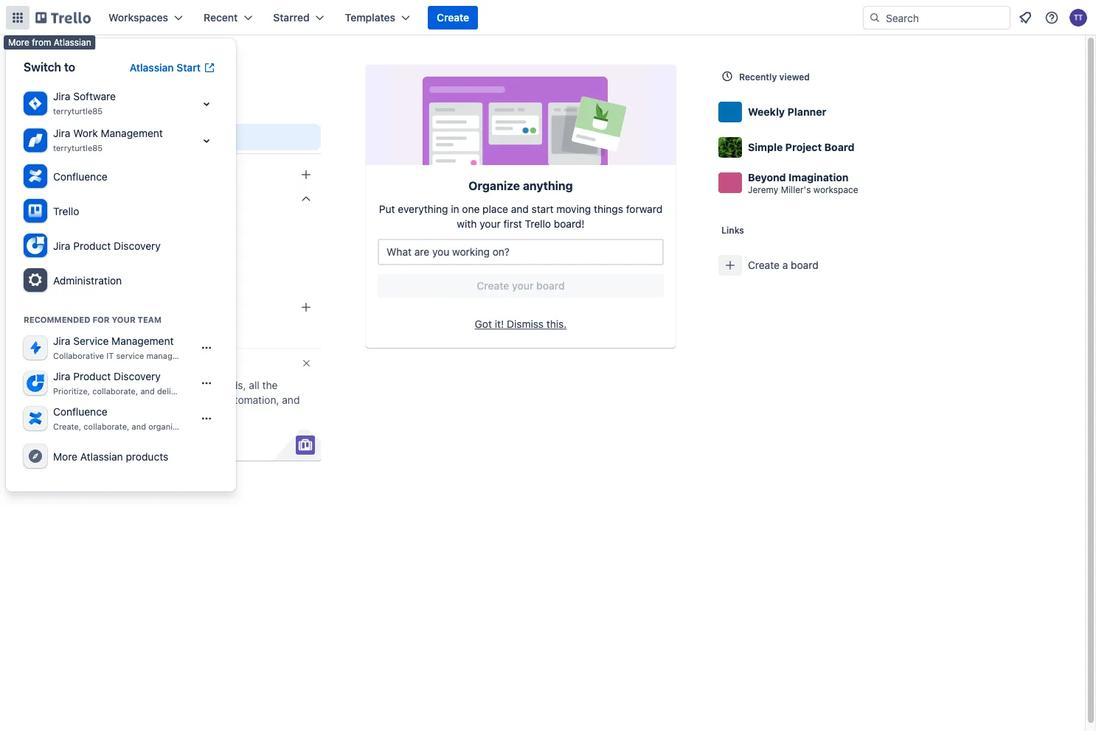 Task type: describe. For each thing, give the bounding box(es) containing it.
management
[[146, 351, 197, 361]]

create your board button
[[378, 274, 664, 298]]

simple project board
[[748, 141, 855, 153]]

jira for jira product discovery
[[53, 240, 70, 252]]

terryturtle85 inside jira work management terryturtle85
[[53, 143, 103, 153]]

workspace
[[813, 185, 858, 195]]

workspaces button
[[100, 6, 192, 30]]

discovery for jira product discovery prioritize, collaborate, and deliver new ideas
[[114, 371, 161, 383]]

confluence for confluence create, collaborate, and organize your work
[[53, 406, 107, 418]]

trello inside put everything in one place and start moving things forward with your first trello board!
[[525, 218, 551, 230]]

jira work management terryturtle85
[[53, 127, 163, 153]]

expand image
[[198, 132, 215, 150]]

0 notifications image
[[1016, 9, 1034, 27]]

atlassian start link
[[121, 56, 224, 80]]

board for create your board
[[536, 280, 565, 292]]

for
[[93, 315, 110, 325]]

free
[[170, 436, 189, 448]]

dismiss
[[507, 318, 544, 330]]

start
[[532, 203, 554, 215]]

jira service management collaborative it service management
[[53, 335, 197, 361]]

administration
[[53, 274, 122, 287]]

home
[[162, 131, 190, 143]]

create your board
[[477, 280, 565, 292]]

links
[[721, 225, 744, 235]]

board!
[[554, 218, 585, 230]]

anything
[[523, 179, 573, 193]]

management for jira service management
[[112, 335, 174, 347]]

create a workspace image
[[297, 166, 315, 184]]

jira product discovery
[[53, 240, 161, 252]]

beyond
[[748, 171, 786, 183]]

terryturtle85 inside "jira software terryturtle85"
[[53, 107, 103, 116]]

templates for templates link
[[162, 101, 212, 114]]

in
[[451, 203, 459, 215]]

software
[[73, 90, 116, 103]]

templates for templates dropdown button
[[345, 11, 395, 24]]

put everything in one place and start moving things forward with your first trello board!
[[379, 203, 663, 230]]

try
[[144, 360, 160, 373]]

home link
[[132, 124, 321, 150]]

deliver
[[157, 387, 183, 396]]

beyond imagination jeremy miller's workspace
[[748, 171, 858, 195]]

recently viewed
[[739, 72, 810, 82]]

service
[[116, 351, 144, 361]]

switch to
[[24, 60, 75, 74]]

weekly planner link
[[713, 94, 965, 130]]

try trello premium get unlimited boards, all the views, unlimited automation, and more.
[[144, 360, 300, 421]]

organize
[[148, 422, 182, 432]]

recent
[[204, 11, 238, 24]]

templates link
[[132, 94, 321, 121]]

templates button
[[336, 6, 419, 30]]

recently
[[739, 72, 777, 82]]

switch
[[24, 60, 61, 74]]

get
[[144, 380, 161, 392]]

more from atlassian
[[8, 37, 91, 48]]

more atlassian products
[[53, 451, 168, 463]]

and inside the jira product discovery prioritize, collaborate, and deliver new ideas
[[140, 387, 155, 396]]

weekly planner
[[748, 106, 826, 118]]

weekly
[[748, 106, 785, 118]]

organize anything
[[469, 179, 573, 193]]

and inside try trello premium get unlimited boards, all the views, unlimited automation, and more.
[[282, 394, 300, 406]]

board
[[824, 141, 855, 153]]

1 vertical spatial atlassian
[[130, 62, 174, 74]]

your inside put everything in one place and start moving things forward with your first trello board!
[[480, 218, 501, 230]]

this.
[[546, 318, 567, 330]]

starred
[[273, 11, 310, 24]]

administration link
[[18, 263, 224, 298]]

planner
[[787, 106, 826, 118]]

work
[[73, 127, 98, 139]]

got it! dismiss this. button
[[378, 313, 664, 336]]

primary element
[[0, 0, 1096, 35]]

a
[[782, 259, 788, 271]]

trello inside try trello premium get unlimited boards, all the views, unlimited automation, and more.
[[162, 360, 190, 373]]

search image
[[869, 12, 881, 24]]

ideas
[[204, 387, 224, 396]]

trello inside trello link
[[53, 205, 79, 217]]

more for more atlassian products
[[53, 451, 77, 463]]

confluence for confluence
[[53, 170, 107, 183]]

jira software terryturtle85
[[53, 90, 116, 116]]

your
[[112, 315, 135, 325]]

product for jira product discovery prioritize, collaborate, and deliver new ideas
[[73, 371, 111, 383]]

to
[[64, 60, 75, 74]]

got it! dismiss this.
[[475, 318, 567, 330]]

0 vertical spatial unlimited
[[164, 380, 207, 392]]

project
[[785, 141, 822, 153]]

collaborate, inside confluence create, collaborate, and organize your work
[[84, 422, 129, 432]]

create for create
[[437, 11, 469, 24]]

miller's
[[781, 185, 811, 195]]

more.
[[144, 409, 171, 421]]

start free trial button
[[144, 434, 210, 449]]

boards link
[[132, 65, 321, 91]]

jira for jira work management terryturtle85
[[53, 127, 70, 139]]

premium
[[193, 360, 237, 373]]

create a board button
[[713, 248, 965, 283]]

jira for jira service management collaborative it service management
[[53, 335, 70, 347]]

board image
[[138, 69, 156, 87]]

start inside button
[[144, 436, 167, 448]]



Task type: locate. For each thing, give the bounding box(es) containing it.
discovery down trello link
[[114, 240, 161, 252]]

trello up jira product discovery
[[53, 205, 79, 217]]

management inside jira work management terryturtle85
[[101, 127, 163, 139]]

it!
[[495, 318, 504, 330]]

management for jira work management
[[101, 127, 163, 139]]

things
[[594, 203, 623, 215]]

collaborate,
[[92, 387, 138, 396], [84, 422, 129, 432]]

2 horizontal spatial trello
[[525, 218, 551, 230]]

Search field
[[881, 7, 1010, 29]]

collaborate, inside the jira product discovery prioritize, collaborate, and deliver new ideas
[[92, 387, 138, 396]]

2 discovery from the top
[[114, 371, 161, 383]]

your up trial
[[184, 422, 201, 432]]

more from atlassian tooltip
[[4, 35, 96, 50]]

0 vertical spatial collaborate,
[[92, 387, 138, 396]]

5 jira from the top
[[53, 371, 70, 383]]

management inside jira service management collaborative it service management
[[112, 335, 174, 347]]

start
[[177, 62, 201, 74], [144, 436, 167, 448]]

jira down 'recommended'
[[53, 335, 70, 347]]

jira product discovery prioritize, collaborate, and deliver new ideas
[[53, 371, 224, 396]]

templates down boards at the top left of the page
[[162, 101, 212, 114]]

1 vertical spatial templates
[[162, 101, 212, 114]]

1 terryturtle85 from the top
[[53, 107, 103, 116]]

moving
[[556, 203, 591, 215]]

1 vertical spatial collaborate,
[[84, 422, 129, 432]]

switch to… image
[[10, 10, 25, 25]]

1 horizontal spatial board
[[791, 259, 819, 271]]

jira
[[53, 90, 70, 103], [53, 127, 70, 139], [53, 240, 70, 252], [53, 335, 70, 347], [53, 371, 70, 383]]

it
[[106, 351, 114, 361]]

product inside the jira product discovery prioritize, collaborate, and deliver new ideas
[[73, 371, 111, 383]]

0 vertical spatial discovery
[[114, 240, 161, 252]]

0 vertical spatial terryturtle85
[[53, 107, 103, 116]]

confluence link
[[18, 159, 224, 194]]

unlimited
[[164, 380, 207, 392], [176, 394, 220, 406]]

more atlassian products link
[[18, 440, 224, 474]]

collaborate, up confluence create, collaborate, and organize your work
[[92, 387, 138, 396]]

and up the first
[[511, 203, 529, 215]]

start free trial
[[144, 436, 210, 448]]

forward
[[626, 203, 663, 215]]

board up this.
[[536, 280, 565, 292]]

1 horizontal spatial more
[[53, 451, 77, 463]]

board right a
[[791, 259, 819, 271]]

boards
[[162, 72, 196, 84]]

3 jira from the top
[[53, 240, 70, 252]]

jira up the "prioritize,"
[[53, 371, 70, 383]]

service
[[73, 335, 109, 347]]

prioritize,
[[53, 387, 90, 396]]

management up service
[[112, 335, 174, 347]]

1 vertical spatial management
[[112, 335, 174, 347]]

0 horizontal spatial templates
[[162, 101, 212, 114]]

jira down to
[[53, 90, 70, 103]]

and inside confluence create, collaborate, and organize your work
[[132, 422, 146, 432]]

0 vertical spatial start
[[177, 62, 201, 74]]

more left from
[[8, 37, 29, 48]]

simple
[[748, 141, 783, 153]]

create for create your board
[[477, 280, 509, 292]]

1 vertical spatial terryturtle85
[[53, 143, 103, 153]]

jira up administration
[[53, 240, 70, 252]]

1 horizontal spatial templates
[[345, 11, 395, 24]]

with
[[457, 218, 477, 230]]

product for jira product discovery
[[73, 240, 111, 252]]

starred button
[[264, 6, 333, 30]]

jira product discovery options menu image
[[201, 378, 212, 389]]

templates
[[345, 11, 395, 24], [162, 101, 212, 114]]

2 vertical spatial create
[[477, 280, 509, 292]]

simple project board link
[[713, 130, 965, 165]]

and down the more.
[[132, 422, 146, 432]]

create for create a board
[[748, 259, 780, 271]]

more inside tooltip
[[8, 37, 29, 48]]

terryturtle85
[[53, 107, 103, 116], [53, 143, 103, 153]]

start up expand image
[[177, 62, 201, 74]]

got
[[475, 318, 492, 330]]

jeremy
[[748, 185, 778, 195]]

create inside create button
[[437, 11, 469, 24]]

everything
[[398, 203, 448, 215]]

workspaces
[[108, 11, 168, 24]]

1 vertical spatial more
[[53, 451, 77, 463]]

terryturtle85 down software
[[53, 107, 103, 116]]

1 vertical spatial unlimited
[[176, 394, 220, 406]]

1 discovery from the top
[[114, 240, 161, 252]]

1 vertical spatial trello
[[525, 218, 551, 230]]

and right automation,
[[282, 394, 300, 406]]

trello down start
[[525, 218, 551, 230]]

views,
[[144, 394, 174, 406]]

open information menu image
[[1044, 10, 1059, 25]]

2 vertical spatial trello
[[162, 360, 190, 373]]

and inside put everything in one place and start moving things forward with your first trello board!
[[511, 203, 529, 215]]

unlimited down jira product discovery options menu icon
[[176, 394, 220, 406]]

board
[[791, 259, 819, 271], [536, 280, 565, 292]]

create,
[[53, 422, 81, 432]]

terry turtle (terryturtle) image
[[1070, 9, 1087, 27]]

1 vertical spatial your
[[512, 280, 534, 292]]

atlassian start
[[130, 62, 201, 74]]

your down place
[[480, 218, 501, 230]]

0 horizontal spatial board
[[536, 280, 565, 292]]

0 horizontal spatial trello
[[53, 205, 79, 217]]

collaborate, up more atlassian products
[[84, 422, 129, 432]]

expand image
[[198, 95, 215, 113]]

more down create,
[[53, 451, 77, 463]]

create inside create a board button
[[748, 259, 780, 271]]

board for create a board
[[791, 259, 819, 271]]

atlassian down workspaces "popup button"
[[130, 62, 174, 74]]

2 terryturtle85 from the top
[[53, 143, 103, 153]]

0 vertical spatial product
[[73, 240, 111, 252]]

jira product discovery link
[[18, 229, 224, 263]]

more for more from atlassian
[[8, 37, 29, 48]]

put
[[379, 203, 395, 215]]

jira service management options menu image
[[201, 342, 212, 354]]

trello right try
[[162, 360, 190, 373]]

confluence down work
[[53, 170, 107, 183]]

add image
[[297, 299, 315, 316]]

4 jira from the top
[[53, 335, 70, 347]]

terryturtle85 down work
[[53, 143, 103, 153]]

2 horizontal spatial create
[[748, 259, 780, 271]]

1 vertical spatial product
[[73, 371, 111, 383]]

2 product from the top
[[73, 371, 111, 383]]

1 jira from the top
[[53, 90, 70, 103]]

1 confluence from the top
[[53, 170, 107, 183]]

trello link
[[18, 194, 224, 229]]

management up confluence link
[[101, 127, 163, 139]]

confluence up create,
[[53, 406, 107, 418]]

discovery inside the jira product discovery prioritize, collaborate, and deliver new ideas
[[114, 371, 161, 383]]

collaborative
[[53, 351, 104, 361]]

2 horizontal spatial your
[[512, 280, 534, 292]]

back to home image
[[35, 6, 91, 30]]

boards,
[[210, 380, 246, 392]]

confluence inside confluence create, collaborate, and organize your work
[[53, 406, 107, 418]]

0 horizontal spatial your
[[184, 422, 201, 432]]

1 vertical spatial start
[[144, 436, 167, 448]]

team
[[138, 315, 161, 325]]

product up administration
[[73, 240, 111, 252]]

one
[[462, 203, 480, 215]]

jira inside the jira product discovery prioritize, collaborate, and deliver new ideas
[[53, 371, 70, 383]]

viewed
[[779, 72, 810, 82]]

create inside create your board button
[[477, 280, 509, 292]]

0 vertical spatial confluence
[[53, 170, 107, 183]]

1 vertical spatial confluence
[[53, 406, 107, 418]]

and left deliver
[[140, 387, 155, 396]]

create button
[[428, 6, 478, 30]]

your down what are you working on? text field
[[512, 280, 534, 292]]

0 vertical spatial more
[[8, 37, 29, 48]]

0 vertical spatial create
[[437, 11, 469, 24]]

0 vertical spatial templates
[[345, 11, 395, 24]]

start up products at the left of the page
[[144, 436, 167, 448]]

recommended
[[24, 315, 90, 325]]

first
[[503, 218, 522, 230]]

jira for jira product discovery prioritize, collaborate, and deliver new ideas
[[53, 371, 70, 383]]

2 confluence from the top
[[53, 406, 107, 418]]

confluence
[[53, 170, 107, 183], [53, 406, 107, 418]]

your inside button
[[512, 280, 534, 292]]

0 vertical spatial trello
[[53, 205, 79, 217]]

and
[[511, 203, 529, 215], [140, 387, 155, 396], [282, 394, 300, 406], [132, 422, 146, 432]]

atlassian
[[54, 37, 91, 48], [130, 62, 174, 74], [80, 451, 123, 463]]

0 vertical spatial management
[[101, 127, 163, 139]]

recent button
[[195, 6, 261, 30]]

0 horizontal spatial start
[[144, 436, 167, 448]]

jira inside jira work management terryturtle85
[[53, 127, 70, 139]]

0 vertical spatial board
[[791, 259, 819, 271]]

unlimited up views,
[[164, 380, 207, 392]]

organize
[[469, 179, 520, 193]]

1 vertical spatial discovery
[[114, 371, 161, 383]]

0 horizontal spatial create
[[437, 11, 469, 24]]

1 vertical spatial board
[[536, 280, 565, 292]]

1 horizontal spatial your
[[480, 218, 501, 230]]

jira inside jira service management collaborative it service management
[[53, 335, 70, 347]]

create
[[437, 11, 469, 24], [748, 259, 780, 271], [477, 280, 509, 292]]

the
[[262, 380, 278, 392]]

recommended for your team
[[24, 315, 161, 325]]

trial
[[192, 436, 210, 448]]

discovery
[[114, 240, 161, 252], [114, 371, 161, 383]]

2 jira from the top
[[53, 127, 70, 139]]

jira for jira software terryturtle85
[[53, 90, 70, 103]]

confluence create, collaborate, and organize your work
[[53, 406, 222, 432]]

atlassian left products at the left of the page
[[80, 451, 123, 463]]

your
[[480, 218, 501, 230], [512, 280, 534, 292], [184, 422, 201, 432]]

1 product from the top
[[73, 240, 111, 252]]

1 vertical spatial create
[[748, 259, 780, 271]]

discovery for jira product discovery
[[114, 240, 161, 252]]

from
[[32, 37, 51, 48]]

1 horizontal spatial start
[[177, 62, 201, 74]]

product down collaborative
[[73, 371, 111, 383]]

0 vertical spatial your
[[480, 218, 501, 230]]

your inside confluence create, collaborate, and organize your work
[[184, 422, 201, 432]]

place
[[482, 203, 508, 215]]

0 horizontal spatial more
[[8, 37, 29, 48]]

templates inside dropdown button
[[345, 11, 395, 24]]

discovery down service
[[114, 371, 161, 383]]

atlassian up to
[[54, 37, 91, 48]]

create a board
[[748, 259, 819, 271]]

all
[[249, 380, 259, 392]]

home image
[[138, 128, 156, 146]]

What are you working on? text field
[[378, 239, 664, 266]]

2 vertical spatial your
[[184, 422, 201, 432]]

work
[[203, 422, 222, 432]]

atlassian inside tooltip
[[54, 37, 91, 48]]

2 vertical spatial atlassian
[[80, 451, 123, 463]]

1 horizontal spatial create
[[477, 280, 509, 292]]

0 vertical spatial atlassian
[[54, 37, 91, 48]]

jira inside "jira software terryturtle85"
[[53, 90, 70, 103]]

1 horizontal spatial trello
[[162, 360, 190, 373]]

confluence options menu image
[[201, 413, 212, 425]]

settings image
[[27, 271, 44, 289]]

jira left work
[[53, 127, 70, 139]]

product
[[73, 240, 111, 252], [73, 371, 111, 383]]

templates right 'starred' dropdown button
[[345, 11, 395, 24]]



Task type: vqa. For each thing, say whether or not it's contained in the screenshot.
the top Add a card
no



